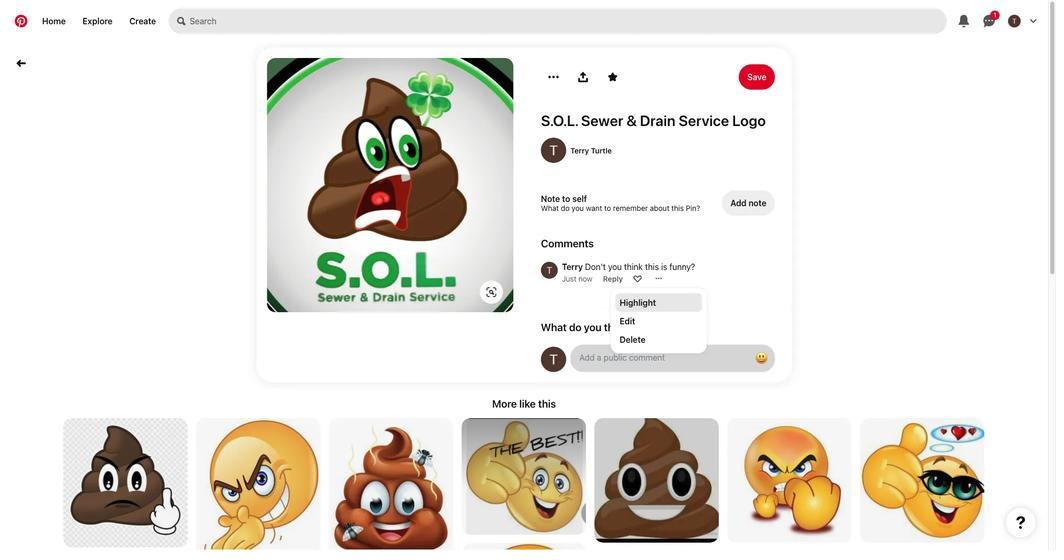 Task type: describe. For each thing, give the bounding box(es) containing it.
home link
[[34, 8, 74, 34]]

note
[[541, 194, 561, 204]]

explore link
[[74, 8, 121, 34]]

what inside note to self what do you want to remember about this pin?
[[541, 204, 559, 212]]

highlight menu item
[[616, 293, 702, 312]]

reply button
[[604, 274, 623, 283]]

8,171 emoticones vectores, ilustraciones y gráficos - 123rf image
[[329, 418, 454, 550]]

terry for terry turtle
[[571, 146, 589, 155]]

this inside note to self what do you want to remember about this pin?
[[672, 204, 684, 212]]

funny?
[[670, 262, 696, 272]]

want
[[586, 204, 603, 212]]

think?
[[604, 321, 634, 333]]

is
[[662, 262, 668, 272]]

add note
[[731, 198, 767, 208]]

comments button
[[541, 237, 776, 249]]

1 horizontal spatial to
[[605, 204, 612, 212]]

terry image
[[541, 262, 558, 279]]

this may contain: an emo emo emo emo emo emo emo emo emo emo emo emo em someones emo emo emo emo emo emo emo emo emo emo emo emo emo emo image
[[595, 418, 719, 543]]

save
[[748, 72, 767, 82]]

home
[[42, 16, 66, 26]]

drain
[[640, 112, 676, 129]]

don't
[[586, 262, 606, 272]]

0 horizontal spatial this may contain: an emoticive smiley face making a hand gesture image
[[196, 418, 321, 550]]

this may contain: an emoticive yellow smiley face with big blue eyes and one hand on his chin image
[[728, 418, 852, 543]]

react image
[[634, 274, 642, 283]]

this may contain: an emo emo emo emo emo emo emo emo emo emo emo emo em and emo emo emo emo emo emo emo emo emo emo emo emo emo emo em image
[[63, 418, 188, 548]]

edit
[[620, 316, 636, 326]]

pin?
[[686, 204, 701, 212]]

more
[[493, 397, 517, 410]]

s.o.l. sewer & drain service logo
[[541, 112, 766, 129]]

&
[[627, 112, 637, 129]]

1 button
[[977, 8, 1003, 34]]

2 vertical spatial this
[[539, 397, 556, 410]]

service
[[679, 112, 730, 129]]

this may contain: an emoticive smiley face with sunglasses and hearts above it image
[[861, 418, 985, 543]]

terry turtle image
[[1009, 15, 1022, 27]]

comments
[[541, 237, 594, 249]]



Task type: vqa. For each thing, say whether or not it's contained in the screenshot.
Your
no



Task type: locate. For each thing, give the bounding box(es) containing it.
😃
[[756, 351, 768, 365]]

0 horizontal spatial to
[[563, 194, 571, 204]]

to right want
[[605, 204, 612, 212]]

to left self
[[563, 194, 571, 204]]

you left "think?"
[[584, 321, 602, 333]]

save button
[[739, 64, 776, 90]]

terry turtle
[[571, 146, 612, 155]]

0 horizontal spatial you
[[572, 204, 584, 212]]

1 horizontal spatial this may contain: an emoticive smiley face making a hand gesture image
[[462, 543, 586, 550]]

just now
[[562, 274, 593, 283]]

like
[[520, 397, 536, 410]]

1 what from the top
[[541, 204, 559, 212]]

you inside note to self what do you want to remember about this pin?
[[572, 204, 584, 212]]

terry up just
[[562, 262, 583, 272]]

note to self what do you want to remember about this pin?
[[541, 194, 701, 212]]

just
[[562, 274, 577, 283]]

do left "think?"
[[570, 321, 582, 333]]

create link
[[121, 8, 165, 34]]

do inside note to self what do you want to remember about this pin?
[[561, 204, 570, 212]]

terry turtle avatar link image
[[541, 138, 567, 163]]

Add a public comment field
[[580, 353, 743, 363]]

explore
[[83, 16, 113, 26]]

1 vertical spatial this
[[646, 262, 659, 272]]

2 horizontal spatial you
[[609, 262, 622, 272]]

1 vertical spatial do
[[570, 321, 582, 333]]

this may contain: an emoticive smiley face making a hand gesture image
[[196, 418, 321, 550], [462, 543, 586, 550]]

this
[[672, 204, 684, 212], [646, 262, 659, 272], [539, 397, 556, 410]]

add
[[731, 198, 747, 208]]

0 vertical spatial what
[[541, 204, 559, 212]]

terryturtle85 image
[[541, 347, 567, 372]]

2 horizontal spatial this
[[672, 204, 684, 212]]

1 horizontal spatial you
[[584, 321, 602, 333]]

s.o.l.
[[541, 112, 578, 129]]

you for terry don't you think this is funny?
[[609, 262, 622, 272]]

0 vertical spatial do
[[561, 204, 570, 212]]

do
[[561, 204, 570, 212], [570, 321, 582, 333]]

2 what from the top
[[541, 321, 567, 333]]

1
[[994, 11, 997, 19]]

terry
[[571, 146, 589, 155], [562, 262, 583, 272]]

about
[[650, 204, 670, 212]]

this left 'pin?' at the right of the page
[[672, 204, 684, 212]]

sewer
[[581, 112, 624, 129]]

😃 button
[[571, 345, 776, 372], [751, 348, 772, 369]]

Search text field
[[190, 8, 948, 34]]

1 vertical spatial you
[[609, 262, 622, 272]]

do left self
[[561, 204, 570, 212]]

logo
[[733, 112, 766, 129]]

terry for terry don't you think this is funny?
[[562, 262, 583, 272]]

what left self
[[541, 204, 559, 212]]

now
[[579, 274, 593, 283]]

list
[[0, 418, 1049, 550]]

you left want
[[572, 204, 584, 212]]

note
[[749, 198, 767, 208]]

you up reply 'button'
[[609, 262, 622, 272]]

search icon image
[[177, 17, 186, 25]]

1 vertical spatial terry
[[562, 262, 583, 272]]

this left is in the top right of the page
[[646, 262, 659, 272]]

add note button
[[723, 190, 776, 216]]

what
[[541, 204, 559, 212], [541, 321, 567, 333]]

this right like at the bottom of the page
[[539, 397, 556, 410]]

0 vertical spatial terry
[[571, 146, 589, 155]]

turtle
[[591, 146, 612, 155]]

think
[[625, 262, 643, 272]]

2 vertical spatial you
[[584, 321, 602, 333]]

terry link
[[562, 262, 583, 272]]

s.o.l. sewer & drain service logo link
[[541, 112, 776, 129]]

to
[[563, 194, 571, 204], [605, 204, 612, 212]]

terry left the turtle
[[571, 146, 589, 155]]

self
[[573, 194, 587, 204]]

this may contain: an emoticive smiley face giving the thumbs up sign with the words the best image
[[462, 418, 586, 535]]

0 vertical spatial you
[[572, 204, 584, 212]]

more like this
[[493, 397, 556, 410]]

0 vertical spatial this
[[672, 204, 684, 212]]

reply
[[604, 274, 623, 283]]

you for what do you think?
[[584, 321, 602, 333]]

highlight
[[620, 297, 657, 307]]

1 horizontal spatial this
[[646, 262, 659, 272]]

you
[[572, 204, 584, 212], [609, 262, 622, 272], [584, 321, 602, 333]]

terry don't you think this is funny?
[[562, 262, 696, 272]]

remember
[[614, 204, 648, 212]]

terry turtle link
[[571, 146, 612, 155]]

1 vertical spatial what
[[541, 321, 567, 333]]

what do you think?
[[541, 321, 634, 333]]

0 horizontal spatial this
[[539, 397, 556, 410]]

story pin image image
[[267, 58, 514, 313]]

create
[[130, 16, 156, 26]]

what up terryturtle85 image
[[541, 321, 567, 333]]

delete
[[620, 334, 646, 344]]



